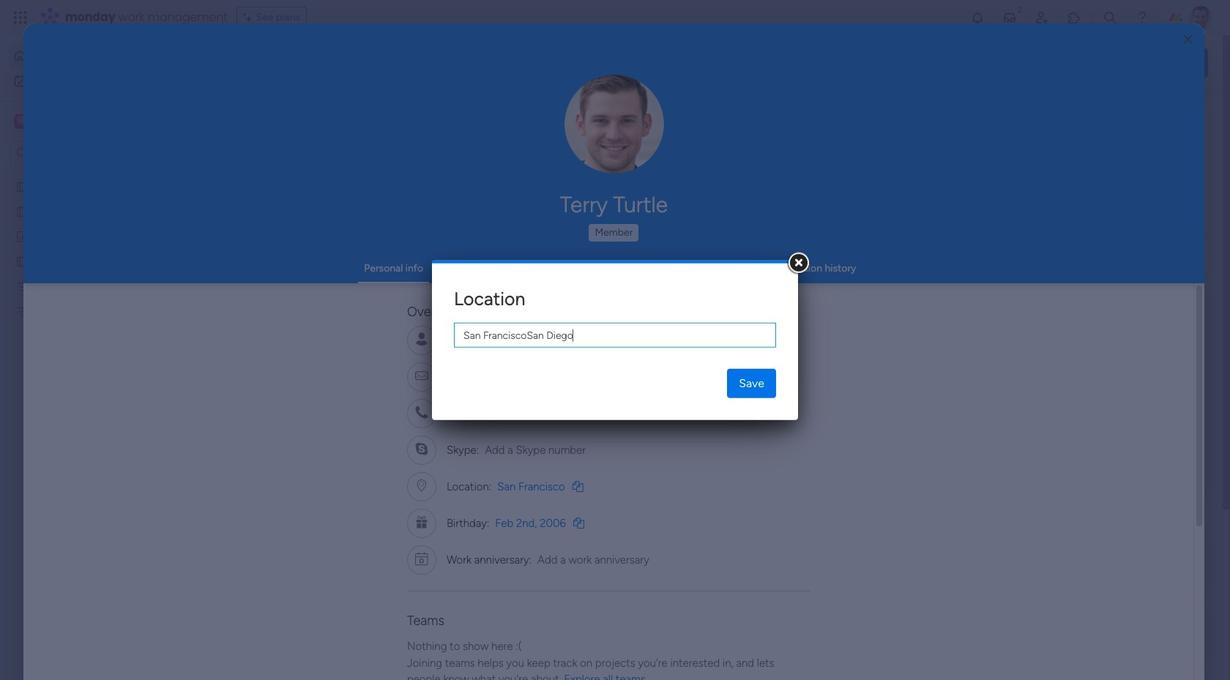 Task type: vqa. For each thing, say whether or not it's contained in the screenshot.
copied! image to the bottom
yes



Task type: describe. For each thing, give the bounding box(es) containing it.
monday marketplace image
[[1067, 10, 1082, 25]]

terry turtle image
[[1189, 6, 1213, 29]]

2 horizontal spatial add to favorites image
[[913, 268, 928, 282]]

dapulse x slim image
[[1186, 106, 1204, 124]]

close image
[[1184, 34, 1193, 45]]

notifications image
[[970, 10, 985, 25]]

getting started element
[[989, 534, 1208, 592]]

search everything image
[[1103, 10, 1118, 25]]

public board image down public board icon
[[15, 254, 29, 268]]

workspace image
[[14, 114, 29, 130]]

1 horizontal spatial public dashboard image
[[724, 267, 740, 283]]

see plans image
[[243, 10, 256, 26]]

select product image
[[13, 10, 28, 25]]

1 horizontal spatial add to favorites image
[[674, 268, 688, 282]]

public board image up public board icon
[[15, 179, 29, 193]]

2 image
[[1014, 1, 1027, 17]]

help center element
[[989, 604, 1208, 663]]



Task type: locate. For each thing, give the bounding box(es) containing it.
public board image
[[15, 179, 29, 193], [15, 254, 29, 268], [245, 267, 261, 283], [484, 267, 500, 283]]

workspace image
[[16, 114, 26, 130]]

copied! image
[[573, 481, 584, 492], [573, 517, 584, 528]]

public board image up component image
[[484, 267, 500, 283]]

1 vertical spatial public dashboard image
[[724, 267, 740, 283]]

0 vertical spatial copied! image
[[573, 481, 584, 492]]

1 vertical spatial copied! image
[[573, 517, 584, 528]]

component image
[[245, 290, 258, 304]]

0 horizontal spatial add to favorites image
[[434, 447, 449, 462]]

public dashboard image
[[15, 229, 29, 243], [724, 267, 740, 283]]

quick search results list box
[[226, 137, 954, 510]]

option
[[0, 173, 187, 176]]

public board image
[[15, 204, 29, 218]]

help image
[[1135, 10, 1150, 25]]

update feed image
[[1003, 10, 1017, 25]]

list box
[[0, 171, 187, 521]]

0 horizontal spatial public dashboard image
[[15, 229, 29, 243]]

None field
[[454, 323, 776, 348]]

templates image image
[[1002, 295, 1195, 396]]

add to favorites image
[[674, 268, 688, 282], [913, 268, 928, 282], [434, 447, 449, 462]]

component image
[[484, 290, 497, 304]]

0 vertical spatial public dashboard image
[[15, 229, 29, 243]]

invite members image
[[1035, 10, 1049, 25]]

remove from favorites image
[[434, 268, 449, 282]]

public board image up component icon
[[245, 267, 261, 283]]



